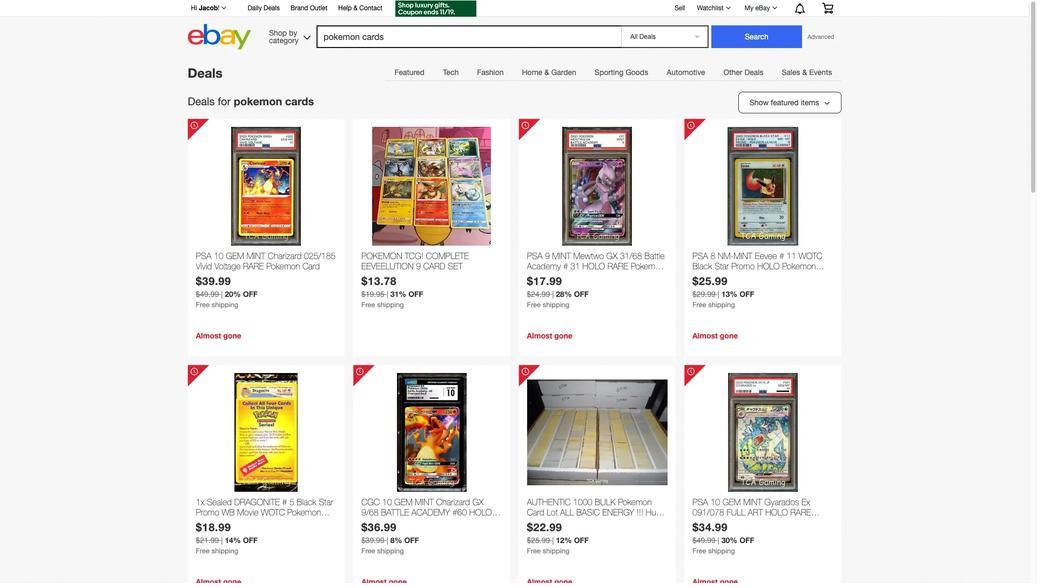 Task type: vqa. For each thing, say whether or not it's contained in the screenshot.


Task type: locate. For each thing, give the bounding box(es) containing it.
091/078
[[693, 508, 724, 518]]

card inside psa 10 gem mint gyarados ex 091/078 full art holo rare japanese pokemon card
[[766, 518, 784, 528]]

shipping down 31%
[[377, 301, 404, 309]]

gone for $25.99
[[720, 331, 738, 340]]

free inside $34.99 $49.99 | 30% off free shipping
[[693, 547, 706, 556]]

psa 10 gem mint gyarados ex 091/078 full art holo rare japanese pokemon card link
[[693, 498, 833, 528]]

almost for $17.99
[[527, 331, 552, 340]]

off inside $36.99 $39.99 | 8% off free shipping
[[404, 536, 419, 545]]

2 horizontal spatial gone
[[720, 331, 738, 340]]

psa 10 gem mint charizard 025/185 vivid voltage rare pokemon card $39.99 $49.99 | 20% off free shipping
[[196, 251, 336, 309]]

0 vertical spatial $25.99
[[693, 275, 728, 288]]

black inside psa 8 nm-mint eevee # 11 wotc black star promo holo pokemon card
[[693, 262, 712, 271]]

shipping down 20%
[[212, 301, 238, 309]]

daily
[[248, 4, 262, 12]]

10 inside psa 10 gem mint charizard 025/185 vivid voltage rare pokemon card $39.99 $49.99 | 20% off free shipping
[[214, 251, 224, 261]]

deals inside account "navigation"
[[264, 4, 280, 12]]

| for $22.99
[[552, 537, 554, 545]]

mint inside cgc 10 gem mint charizard gx 9/68 battle academy #60 holo rare pokemon card
[[415, 498, 434, 507]]

gone down 13%
[[720, 331, 738, 340]]

free down the $22.99
[[527, 547, 541, 556]]

mint for japanese
[[743, 498, 762, 507]]

shipping inside $17.99 $24.99 | 28% off free shipping
[[543, 301, 570, 309]]

psa 10 gem mint gyarados ex 091/078 full art holo rare japanese pokemon card
[[693, 498, 811, 528]]

japanese
[[693, 518, 728, 528]]

2 horizontal spatial 10
[[711, 498, 720, 507]]

| left 12%
[[552, 537, 554, 545]]

1 almost from the left
[[196, 331, 221, 340]]

1 horizontal spatial gem
[[394, 498, 413, 507]]

charizard inside cgc 10 gem mint charizard gx 9/68 battle academy #60 holo rare pokemon card
[[436, 498, 470, 507]]

mint for rare
[[415, 498, 434, 507]]

mint
[[247, 251, 265, 261], [552, 251, 571, 261], [734, 251, 753, 261], [415, 498, 434, 507], [743, 498, 762, 507], [551, 518, 570, 528]]

& for events
[[803, 68, 807, 77]]

daily deals
[[248, 4, 280, 12]]

shipping inside $18.99 $21.99 | 14% off free shipping
[[212, 547, 238, 556]]

psa inside psa 8 nm-mint eevee # 11 wotc black star promo holo pokemon card
[[693, 251, 708, 261]]

free inside $36.99 $39.99 | 8% off free shipping
[[361, 547, 375, 556]]

0 horizontal spatial star
[[319, 498, 333, 507]]

1 horizontal spatial gone
[[554, 331, 573, 340]]

rare down the '31/68'
[[608, 262, 629, 271]]

gone down 20%
[[223, 331, 241, 340]]

holo inside psa 9 mint mewtwo gx 31/68 battle academy # 31 holo rare pokemon card
[[583, 262, 605, 271]]

$25.99 down the $22.99
[[527, 537, 550, 545]]

0 horizontal spatial 10
[[214, 251, 224, 261]]

| left "28%"
[[552, 290, 554, 299]]

gem inside psa 10 gem mint gyarados ex 091/078 full art holo rare japanese pokemon card
[[723, 498, 741, 507]]

get the coupon image
[[396, 1, 477, 17]]

#60
[[453, 508, 467, 518]]

psa inside psa 9 mint mewtwo gx 31/68 battle academy # 31 holo rare pokemon card
[[527, 251, 543, 261]]

shipping for $18.99
[[212, 547, 238, 556]]

# left 5
[[282, 498, 287, 507]]

$39.99 inside psa 10 gem mint charizard 025/185 vivid voltage rare pokemon card $39.99 $49.99 | 20% off free shipping
[[196, 275, 231, 288]]

$39.99 down the vivid
[[196, 275, 231, 288]]

card inside authentic 1000 bulk pokemon card lot all basic energy !!! huge near mint
[[527, 508, 544, 518]]

black
[[693, 262, 712, 271], [297, 498, 317, 507]]

free inside pokemon tcg! complete eeveelution 9 card set $13.78 $19.95 | 31% off free shipping
[[361, 301, 375, 309]]

2 almost from the left
[[527, 331, 552, 340]]

free down $34.99
[[693, 547, 706, 556]]

help & contact
[[338, 4, 383, 12]]

mint for $39.99
[[247, 251, 265, 261]]

0 vertical spatial charizard
[[268, 251, 302, 261]]

psa 8 nm-mint eevee # 11 wotc black star promo holo pokemon card link
[[693, 251, 833, 282]]

# left 11
[[780, 251, 784, 261]]

watchlist link
[[691, 2, 736, 15]]

10 up battle
[[382, 498, 392, 507]]

dragonite
[[234, 498, 280, 507]]

off right "28%"
[[574, 290, 589, 299]]

huge
[[646, 508, 665, 518]]

| inside $22.99 $25.99 | 12% off free shipping
[[552, 537, 554, 545]]

all
[[560, 508, 574, 518]]

pokemon
[[361, 251, 402, 261]]

off right "30%"
[[740, 536, 755, 545]]

2 gone from the left
[[554, 331, 573, 340]]

off
[[243, 290, 258, 299], [409, 290, 423, 299], [574, 290, 589, 299], [740, 290, 755, 299], [243, 536, 258, 545], [404, 536, 419, 545], [574, 536, 589, 545], [740, 536, 755, 545]]

star
[[715, 262, 729, 271], [319, 498, 333, 507]]

1 horizontal spatial 9
[[545, 251, 550, 261]]

mint inside psa 10 gem mint gyarados ex 091/078 full art holo rare japanese pokemon card
[[743, 498, 762, 507]]

1 horizontal spatial wotc
[[799, 251, 823, 261]]

10 inside cgc 10 gem mint charizard gx 9/68 battle academy #60 holo rare pokemon card
[[382, 498, 392, 507]]

free down the vivid
[[196, 301, 210, 309]]

black right 5
[[297, 498, 317, 507]]

rare inside psa 10 gem mint charizard 025/185 vivid voltage rare pokemon card $39.99 $49.99 | 20% off free shipping
[[243, 262, 264, 271]]

free inside $18.99 $21.99 | 14% off free shipping
[[196, 547, 210, 556]]

None submit
[[712, 25, 802, 48]]

psa up academy
[[527, 251, 543, 261]]

1 horizontal spatial almost
[[527, 331, 552, 340]]

gx
[[607, 251, 618, 261], [473, 498, 484, 507]]

card inside psa 8 nm-mint eevee # 11 wotc black star promo holo pokemon card
[[693, 272, 710, 282]]

| left 8%
[[387, 537, 388, 545]]

free
[[196, 301, 210, 309], [361, 301, 375, 309], [527, 301, 541, 309], [693, 301, 706, 309], [196, 547, 210, 556], [361, 547, 375, 556], [527, 547, 541, 556], [693, 547, 706, 556]]

cgc
[[361, 498, 380, 507]]

charizard up #60
[[436, 498, 470, 507]]

$49.99
[[196, 290, 219, 299], [693, 537, 716, 545]]

gem up voltage
[[226, 251, 244, 261]]

2 vertical spatial #
[[282, 498, 287, 507]]

home & garden link
[[513, 62, 586, 83]]

shop
[[269, 28, 287, 37]]

menu bar
[[385, 61, 842, 83]]

almost gone down $29.99
[[693, 331, 738, 340]]

star inside psa 8 nm-mint eevee # 11 wotc black star promo holo pokemon card
[[715, 262, 729, 271]]

1 vertical spatial $49.99
[[693, 537, 716, 545]]

for
[[218, 95, 231, 108]]

free inside $25.99 $29.99 | 13% off free shipping
[[693, 301, 706, 309]]

holo
[[583, 262, 605, 271], [757, 262, 780, 271], [469, 508, 492, 518], [766, 508, 788, 518]]

shop by category
[[269, 28, 299, 45]]

card
[[423, 262, 446, 271]]

shipping inside $22.99 $25.99 | 12% off free shipping
[[543, 547, 570, 556]]

charizard
[[268, 251, 302, 261], [436, 498, 470, 507]]

shipping for $17.99
[[543, 301, 570, 309]]

0 horizontal spatial 9
[[416, 262, 421, 271]]

shipping down 8%
[[377, 547, 404, 556]]

3 almost gone from the left
[[693, 331, 738, 340]]

charizard left 025/185
[[268, 251, 302, 261]]

1 vertical spatial 9
[[416, 262, 421, 271]]

gem for rare
[[394, 498, 413, 507]]

almost for $39.99
[[196, 331, 221, 340]]

1 vertical spatial black
[[297, 498, 317, 507]]

pokemon
[[266, 262, 300, 271], [631, 262, 665, 271], [782, 262, 816, 271], [618, 498, 652, 507], [287, 508, 321, 518], [385, 518, 419, 528], [730, 518, 764, 528]]

free down $24.99
[[527, 301, 541, 309]]

0 horizontal spatial promo
[[196, 508, 219, 518]]

10 up voltage
[[214, 251, 224, 261]]

shipping down 13%
[[708, 301, 735, 309]]

0 horizontal spatial $49.99
[[196, 290, 219, 299]]

off for $18.99
[[243, 536, 258, 545]]

$36.99 $39.99 | 8% off free shipping
[[361, 521, 419, 556]]

tcg!
[[405, 251, 424, 261]]

1 horizontal spatial $25.99
[[693, 275, 728, 288]]

rare inside cgc 10 gem mint charizard gx 9/68 battle academy #60 holo rare pokemon card
[[361, 518, 382, 528]]

garden
[[551, 68, 576, 77]]

home & garden
[[522, 68, 576, 77]]

off inside $17.99 $24.99 | 28% off free shipping
[[574, 290, 589, 299]]

gx inside cgc 10 gem mint charizard gx 9/68 battle academy #60 holo rare pokemon card
[[473, 498, 484, 507]]

#
[[780, 251, 784, 261], [563, 262, 568, 271], [282, 498, 287, 507]]

2 horizontal spatial &
[[803, 68, 807, 77]]

0 horizontal spatial gone
[[223, 331, 241, 340]]

9 up academy
[[545, 251, 550, 261]]

rare inside psa 10 gem mint gyarados ex 091/078 full art holo rare japanese pokemon card
[[791, 508, 811, 518]]

& right home
[[545, 68, 549, 77]]

0 horizontal spatial #
[[282, 498, 287, 507]]

automotive
[[667, 68, 705, 77]]

off inside $22.99 $25.99 | 12% off free shipping
[[574, 536, 589, 545]]

pokemon inside psa 10 gem mint charizard 025/185 vivid voltage rare pokemon card $39.99 $49.99 | 20% off free shipping
[[266, 262, 300, 271]]

# left 31
[[563, 262, 568, 271]]

off inside $34.99 $49.99 | 30% off free shipping
[[740, 536, 755, 545]]

gem up full
[[723, 498, 741, 507]]

1 horizontal spatial gx
[[607, 251, 618, 261]]

off for $22.99
[[574, 536, 589, 545]]

mint inside psa 8 nm-mint eevee # 11 wotc black star promo holo pokemon card
[[734, 251, 753, 261]]

mint inside authentic 1000 bulk pokemon card lot all basic energy !!! huge near mint
[[551, 518, 570, 528]]

2 horizontal spatial almost
[[693, 331, 718, 340]]

holo right #60
[[469, 508, 492, 518]]

0 vertical spatial black
[[693, 262, 712, 271]]

gone down "28%"
[[554, 331, 573, 340]]

free down "$21.99" on the bottom of the page
[[196, 547, 210, 556]]

sales & events link
[[773, 62, 842, 83]]

almost gone
[[196, 331, 241, 340], [527, 331, 573, 340], [693, 331, 738, 340]]

free down $29.99
[[693, 301, 706, 309]]

1 horizontal spatial charizard
[[436, 498, 470, 507]]

rare inside psa 9 mint mewtwo gx 31/68 battle academy # 31 holo rare pokemon card
[[608, 262, 629, 271]]

psa up the vivid
[[196, 251, 212, 261]]

9 down tcg!
[[416, 262, 421, 271]]

$18.99
[[196, 521, 231, 534]]

31%
[[390, 290, 406, 299]]

3 almost from the left
[[693, 331, 718, 340]]

psa inside psa 10 gem mint gyarados ex 091/078 full art holo rare japanese pokemon card
[[693, 498, 708, 507]]

free down $19.95
[[361, 301, 375, 309]]

$25.99
[[693, 275, 728, 288], [527, 537, 550, 545]]

$17.99
[[527, 275, 562, 288]]

1x
[[196, 498, 205, 507]]

pokemon inside psa 10 gem mint gyarados ex 091/078 full art holo rare japanese pokemon card
[[730, 518, 764, 528]]

0 vertical spatial $49.99
[[196, 290, 219, 299]]

off right 13%
[[740, 290, 755, 299]]

10 for rare
[[382, 498, 392, 507]]

0 vertical spatial $39.99
[[196, 275, 231, 288]]

2 horizontal spatial #
[[780, 251, 784, 261]]

promo
[[732, 262, 755, 271], [196, 508, 219, 518]]

rare
[[243, 262, 264, 271], [608, 262, 629, 271], [791, 508, 811, 518], [361, 518, 382, 528]]

shipping down "30%"
[[708, 547, 735, 556]]

shipping for $36.99
[[377, 547, 404, 556]]

cards
[[285, 95, 314, 108]]

$17.99 $24.99 | 28% off free shipping
[[527, 275, 589, 309]]

|
[[221, 290, 223, 299], [387, 290, 388, 299], [552, 290, 554, 299], [718, 290, 720, 299], [221, 537, 223, 545], [387, 537, 388, 545], [552, 537, 554, 545], [718, 537, 720, 545]]

tab list
[[385, 61, 842, 83]]

& right sales
[[803, 68, 807, 77]]

1 vertical spatial $25.99
[[527, 537, 550, 545]]

psa left 8
[[693, 251, 708, 261]]

1 vertical spatial gx
[[473, 498, 484, 507]]

1 gone from the left
[[223, 331, 241, 340]]

10 up 091/078
[[711, 498, 720, 507]]

2 horizontal spatial almost gone
[[693, 331, 738, 340]]

your shopping cart image
[[822, 3, 834, 14]]

1 vertical spatial charizard
[[436, 498, 470, 507]]

promo down nm- at the right top of the page
[[732, 262, 755, 271]]

tab list containing featured
[[385, 61, 842, 83]]

$34.99 $49.99 | 30% off free shipping
[[693, 521, 755, 556]]

shipping inside $34.99 $49.99 | 30% off free shipping
[[708, 547, 735, 556]]

deals right other
[[745, 68, 764, 77]]

shipping for $22.99
[[543, 547, 570, 556]]

goods
[[626, 68, 648, 77]]

1 horizontal spatial $39.99
[[361, 537, 385, 545]]

| for $36.99
[[387, 537, 388, 545]]

free inside $22.99 $25.99 | 12% off free shipping
[[527, 547, 541, 556]]

| inside $36.99 $39.99 | 8% off free shipping
[[387, 537, 388, 545]]

star down nm- at the right top of the page
[[715, 262, 729, 271]]

$39.99 inside $36.99 $39.99 | 8% off free shipping
[[361, 537, 385, 545]]

free down "$36.99"
[[361, 547, 375, 556]]

off right 14%
[[243, 536, 258, 545]]

none submit inside shop by category banner
[[712, 25, 802, 48]]

watchlist
[[697, 4, 724, 12]]

0 horizontal spatial wotc
[[261, 508, 285, 518]]

1 horizontal spatial promo
[[732, 262, 755, 271]]

0 horizontal spatial almost gone
[[196, 331, 241, 340]]

0 vertical spatial gx
[[607, 251, 618, 261]]

charizard inside psa 10 gem mint charizard 025/185 vivid voltage rare pokemon card $39.99 $49.99 | 20% off free shipping
[[268, 251, 302, 261]]

almost gone down $24.99
[[527, 331, 573, 340]]

mint inside psa 10 gem mint charizard 025/185 vivid voltage rare pokemon card $39.99 $49.99 | 20% off free shipping
[[247, 251, 265, 261]]

pokemon inside psa 8 nm-mint eevee # 11 wotc black star promo holo pokemon card
[[782, 262, 816, 271]]

0 horizontal spatial almost
[[196, 331, 221, 340]]

shipping inside pokemon tcg! complete eeveelution 9 card set $13.78 $19.95 | 31% off free shipping
[[377, 301, 404, 309]]

shipping down 12%
[[543, 547, 570, 556]]

$49.99 down $34.99
[[693, 537, 716, 545]]

free for $25.99
[[693, 301, 706, 309]]

1 vertical spatial star
[[319, 498, 333, 507]]

| left "30%"
[[718, 537, 720, 545]]

0 vertical spatial star
[[715, 262, 729, 271]]

1 horizontal spatial star
[[715, 262, 729, 271]]

0 horizontal spatial gem
[[226, 251, 244, 261]]

my
[[745, 4, 754, 12]]

| inside pokemon tcg! complete eeveelution 9 card set $13.78 $19.95 | 31% off free shipping
[[387, 290, 388, 299]]

card inside psa 9 mint mewtwo gx 31/68 battle academy # 31 holo rare pokemon card
[[527, 272, 544, 282]]

eevee
[[755, 251, 777, 261]]

0 horizontal spatial gx
[[473, 498, 484, 507]]

shipping inside $36.99 $39.99 | 8% off free shipping
[[377, 547, 404, 556]]

gem inside psa 10 gem mint charizard 025/185 vivid voltage rare pokemon card $39.99 $49.99 | 20% off free shipping
[[226, 251, 244, 261]]

promo down 1x
[[196, 508, 219, 518]]

$49.99 left 20%
[[196, 290, 219, 299]]

deals inside deals for pokemon cards
[[188, 95, 215, 108]]

off right 20%
[[243, 290, 258, 299]]

1 vertical spatial wotc
[[261, 508, 285, 518]]

3 gone from the left
[[720, 331, 738, 340]]

shipping down "28%"
[[543, 301, 570, 309]]

deals right the daily
[[264, 4, 280, 12]]

0 vertical spatial promo
[[732, 262, 755, 271]]

0 horizontal spatial charizard
[[268, 251, 302, 261]]

shipping down 14%
[[212, 547, 238, 556]]

9
[[545, 251, 550, 261], [416, 262, 421, 271]]

0 vertical spatial #
[[780, 251, 784, 261]]

(yellow)
[[216, 518, 242, 528]]

0 vertical spatial 9
[[545, 251, 550, 261]]

rare right voltage
[[243, 262, 264, 271]]

1 horizontal spatial almost gone
[[527, 331, 573, 340]]

1 horizontal spatial $49.99
[[693, 537, 716, 545]]

1 horizontal spatial &
[[545, 68, 549, 77]]

psa inside psa 10 gem mint charizard 025/185 vivid voltage rare pokemon card $39.99 $49.99 | 20% off free shipping
[[196, 251, 212, 261]]

1 almost gone from the left
[[196, 331, 241, 340]]

cgc 10 gem mint charizard gx 9/68 battle academy #60 holo rare pokemon card
[[361, 498, 492, 528]]

off inside $18.99 $21.99 | 14% off free shipping
[[243, 536, 258, 545]]

wotc right 11
[[799, 251, 823, 261]]

| inside $25.99 $29.99 | 13% off free shipping
[[718, 290, 720, 299]]

holo down mewtwo
[[583, 262, 605, 271]]

28%
[[556, 290, 572, 299]]

promo inside psa 8 nm-mint eevee # 11 wotc black star promo holo pokemon card
[[732, 262, 755, 271]]

items
[[801, 98, 819, 107]]

20%
[[225, 290, 241, 299]]

| inside $18.99 $21.99 | 14% off free shipping
[[221, 537, 223, 545]]

black down 8
[[693, 262, 712, 271]]

| left 31%
[[387, 290, 388, 299]]

| inside $17.99 $24.99 | 28% off free shipping
[[552, 290, 554, 299]]

deals
[[264, 4, 280, 12], [188, 65, 223, 81], [745, 68, 764, 77], [188, 95, 215, 108]]

rare down 9/68
[[361, 518, 382, 528]]

off inside $25.99 $29.99 | 13% off free shipping
[[740, 290, 755, 299]]

# inside psa 9 mint mewtwo gx 31/68 battle academy # 31 holo rare pokemon card
[[563, 262, 568, 271]]

holo inside psa 8 nm-mint eevee # 11 wotc black star promo holo pokemon card
[[757, 262, 780, 271]]

full
[[727, 508, 746, 518]]

gem inside cgc 10 gem mint charizard gx 9/68 battle academy #60 holo rare pokemon card
[[394, 498, 413, 507]]

shipping inside $25.99 $29.99 | 13% off free shipping
[[708, 301, 735, 309]]

1x sealed dragonite # 5 black star promo wb movie wotc pokemon card (yellow) link
[[196, 498, 337, 528]]

card inside cgc 10 gem mint charizard gx 9/68 battle academy #60 holo rare pokemon card
[[421, 518, 438, 528]]

free inside $17.99 $24.99 | 28% off free shipping
[[527, 301, 541, 309]]

rare down ex
[[791, 508, 811, 518]]

holo down eevee
[[757, 262, 780, 271]]

10 for $39.99
[[214, 251, 224, 261]]

1 horizontal spatial black
[[693, 262, 712, 271]]

| left 13%
[[718, 290, 720, 299]]

& inside account "navigation"
[[354, 4, 358, 12]]

off right 8%
[[404, 536, 419, 545]]

charizard for rare
[[436, 498, 470, 507]]

holo down gyarados
[[766, 508, 788, 518]]

| inside $34.99 $49.99 | 30% off free shipping
[[718, 537, 720, 545]]

| for $25.99
[[718, 290, 720, 299]]

gem up battle
[[394, 498, 413, 507]]

30%
[[722, 536, 738, 545]]

psa 8 nm-mint eevee # 11 wotc black star promo holo pokemon card
[[693, 251, 823, 282]]

0 horizontal spatial $39.99
[[196, 275, 231, 288]]

10 inside psa 10 gem mint gyarados ex 091/078 full art holo rare japanese pokemon card
[[711, 498, 720, 507]]

deals left for on the left
[[188, 95, 215, 108]]

off right 31%
[[409, 290, 423, 299]]

off right 12%
[[574, 536, 589, 545]]

0 horizontal spatial black
[[297, 498, 317, 507]]

psa up 091/078
[[693, 498, 708, 507]]

wotc down dragonite
[[261, 508, 285, 518]]

$25.99 up $29.99
[[693, 275, 728, 288]]

| left 20%
[[221, 290, 223, 299]]

1 vertical spatial promo
[[196, 508, 219, 518]]

almost gone down 20%
[[196, 331, 241, 340]]

| left 14%
[[221, 537, 223, 545]]

1 vertical spatial #
[[563, 262, 568, 271]]

$39.99 down "$36.99"
[[361, 537, 385, 545]]

0 horizontal spatial $25.99
[[527, 537, 550, 545]]

star right 5
[[319, 498, 333, 507]]

0 vertical spatial wotc
[[799, 251, 823, 261]]

1 horizontal spatial 10
[[382, 498, 392, 507]]

0 horizontal spatial &
[[354, 4, 358, 12]]

$49.99 inside $34.99 $49.99 | 30% off free shipping
[[693, 537, 716, 545]]

1 horizontal spatial #
[[563, 262, 568, 271]]

$18.99 $21.99 | 14% off free shipping
[[196, 521, 258, 556]]

1 vertical spatial $39.99
[[361, 537, 385, 545]]

gone
[[223, 331, 241, 340], [554, 331, 573, 340], [720, 331, 738, 340]]

pokemon inside 1x sealed dragonite # 5 black star promo wb movie wotc pokemon card (yellow)
[[287, 508, 321, 518]]

& right help
[[354, 4, 358, 12]]

holo inside cgc 10 gem mint charizard gx 9/68 battle academy #60 holo rare pokemon card
[[469, 508, 492, 518]]

free for $18.99
[[196, 547, 210, 556]]

$29.99
[[693, 290, 716, 299]]

2 almost gone from the left
[[527, 331, 573, 340]]

card
[[303, 262, 320, 271], [527, 272, 544, 282], [693, 272, 710, 282], [527, 508, 544, 518], [196, 518, 213, 528], [421, 518, 438, 528], [766, 518, 784, 528]]

$36.99
[[361, 521, 397, 534]]

2 horizontal spatial gem
[[723, 498, 741, 507]]

1000
[[573, 498, 593, 507]]



Task type: describe. For each thing, give the bounding box(es) containing it.
wb
[[222, 508, 235, 518]]

off for $36.99
[[404, 536, 419, 545]]

set
[[448, 262, 463, 271]]

& for contact
[[354, 4, 358, 12]]

fashion
[[477, 68, 504, 77]]

art
[[748, 508, 763, 518]]

bulk
[[595, 498, 616, 507]]

hi jacob !
[[191, 4, 220, 12]]

menu bar containing featured
[[385, 61, 842, 83]]

psa for $39.99
[[196, 251, 212, 261]]

fashion link
[[468, 62, 513, 83]]

free for $36.99
[[361, 547, 375, 556]]

lot
[[547, 508, 558, 518]]

10 for japanese
[[711, 498, 720, 507]]

psa 9 mint mewtwo gx 31/68 battle academy # 31 holo rare pokemon card link
[[527, 251, 668, 282]]

free inside psa 10 gem mint charizard 025/185 vivid voltage rare pokemon card $39.99 $49.99 | 20% off free shipping
[[196, 301, 210, 309]]

pokemon inside cgc 10 gem mint charizard gx 9/68 battle academy #60 holo rare pokemon card
[[385, 518, 419, 528]]

1x sealed dragonite # 5 black star promo wb movie wotc pokemon card (yellow)
[[196, 498, 333, 528]]

$24.99
[[527, 290, 550, 299]]

other deals link
[[715, 62, 773, 83]]

daily deals link
[[248, 3, 280, 15]]

gone for $39.99
[[223, 331, 241, 340]]

shipping inside psa 10 gem mint charizard 025/185 vivid voltage rare pokemon card $39.99 $49.99 | 20% off free shipping
[[212, 301, 238, 309]]

voltage
[[214, 262, 241, 271]]

| for $17.99
[[552, 290, 554, 299]]

complete
[[426, 251, 469, 261]]

show featured items button
[[738, 92, 842, 113]]

sell link
[[670, 4, 690, 12]]

my ebay
[[745, 4, 770, 12]]

deals up for on the left
[[188, 65, 223, 81]]

$25.99 inside $25.99 $29.99 | 13% off free shipping
[[693, 275, 728, 288]]

gyarados
[[765, 498, 799, 507]]

psa for japanese
[[693, 498, 708, 507]]

$25.99 $29.99 | 13% off free shipping
[[693, 275, 755, 309]]

pokemon
[[234, 95, 282, 108]]

& for garden
[[545, 68, 549, 77]]

off inside psa 10 gem mint charizard 025/185 vivid voltage rare pokemon card $39.99 $49.99 | 20% off free shipping
[[243, 290, 258, 299]]

shop by category banner
[[185, 0, 842, 52]]

card inside 1x sealed dragonite # 5 black star promo wb movie wotc pokemon card (yellow)
[[196, 518, 213, 528]]

hi
[[191, 4, 197, 12]]

almost gone for $25.99
[[693, 331, 738, 340]]

9 inside pokemon tcg! complete eeveelution 9 card set $13.78 $19.95 | 31% off free shipping
[[416, 262, 421, 271]]

$25.99 inside $22.99 $25.99 | 12% off free shipping
[[527, 537, 550, 545]]

authentic
[[527, 498, 571, 507]]

tech link
[[434, 62, 468, 83]]

off for $25.99
[[740, 290, 755, 299]]

pokemon tcg! complete eeveelution 9 card set $13.78 $19.95 | 31% off free shipping
[[361, 251, 469, 309]]

card inside psa 10 gem mint charizard 025/185 vivid voltage rare pokemon card $39.99 $49.99 | 20% off free shipping
[[303, 262, 320, 271]]

brand
[[291, 4, 308, 12]]

other deals
[[724, 68, 764, 77]]

home
[[522, 68, 543, 77]]

| for $18.99
[[221, 537, 223, 545]]

movie
[[237, 508, 259, 518]]

promo inside 1x sealed dragonite # 5 black star promo wb movie wotc pokemon card (yellow)
[[196, 508, 219, 518]]

| for $34.99
[[718, 537, 720, 545]]

off inside pokemon tcg! complete eeveelution 9 card set $13.78 $19.95 | 31% off free shipping
[[409, 290, 423, 299]]

off for $34.99
[[740, 536, 755, 545]]

sporting goods
[[595, 68, 648, 77]]

charizard for $39.99
[[268, 251, 302, 261]]

shipping for $34.99
[[708, 547, 735, 556]]

025/185
[[304, 251, 336, 261]]

14%
[[225, 536, 241, 545]]

gx inside psa 9 mint mewtwo gx 31/68 battle academy # 31 holo rare pokemon card
[[607, 251, 618, 261]]

sealed
[[207, 498, 232, 507]]

9 inside psa 9 mint mewtwo gx 31/68 battle academy # 31 holo rare pokemon card
[[545, 251, 550, 261]]

off for $17.99
[[574, 290, 589, 299]]

5
[[290, 498, 294, 507]]

wotc inside 1x sealed dragonite # 5 black star promo wb movie wotc pokemon card (yellow)
[[261, 508, 285, 518]]

gem for $39.99
[[226, 251, 244, 261]]

other
[[724, 68, 743, 77]]

almost gone for $39.99
[[196, 331, 241, 340]]

brand outlet link
[[291, 3, 328, 15]]

cgc 10 gem mint charizard gx 9/68 battle academy #60 holo rare pokemon card link
[[361, 498, 502, 528]]

12%
[[556, 536, 572, 545]]

energy
[[602, 508, 634, 518]]

11
[[787, 251, 796, 261]]

!!!
[[637, 508, 644, 518]]

psa for holo
[[693, 251, 708, 261]]

$19.95
[[361, 290, 385, 299]]

$21.99
[[196, 537, 219, 545]]

Search for anything text field
[[318, 26, 619, 47]]

# inside 1x sealed dragonite # 5 black star promo wb movie wotc pokemon card (yellow)
[[282, 498, 287, 507]]

psa 10 gem mint charizard 025/185 vivid voltage rare pokemon card link
[[196, 251, 337, 275]]

gem for japanese
[[723, 498, 741, 507]]

$13.78
[[361, 275, 397, 288]]

pokemon inside psa 9 mint mewtwo gx 31/68 battle academy # 31 holo rare pokemon card
[[631, 262, 665, 271]]

almost for $25.99
[[693, 331, 718, 340]]

account navigation
[[185, 0, 842, 18]]

sporting goods link
[[586, 62, 658, 83]]

battle
[[645, 251, 665, 261]]

sales & events
[[782, 68, 832, 77]]

by
[[289, 28, 297, 37]]

nm-
[[718, 251, 734, 261]]

near
[[527, 518, 548, 528]]

featured link
[[385, 62, 434, 83]]

free for $22.99
[[527, 547, 541, 556]]

shipping for $25.99
[[708, 301, 735, 309]]

help & contact link
[[338, 3, 383, 15]]

events
[[809, 68, 832, 77]]

featured
[[395, 68, 425, 77]]

8
[[711, 251, 716, 261]]

deals link
[[188, 65, 223, 81]]

free for $17.99
[[527, 301, 541, 309]]

star inside 1x sealed dragonite # 5 black star promo wb movie wotc pokemon card (yellow)
[[319, 498, 333, 507]]

psa for rare
[[527, 251, 543, 261]]

deals for pokemon cards
[[188, 95, 314, 108]]

sporting
[[595, 68, 624, 77]]

mint for holo
[[734, 251, 753, 261]]

$22.99 $25.99 | 12% off free shipping
[[527, 521, 589, 556]]

academy
[[412, 508, 450, 518]]

brand outlet
[[291, 4, 328, 12]]

battle
[[381, 508, 409, 518]]

| inside psa 10 gem mint charizard 025/185 vivid voltage rare pokemon card $39.99 $49.99 | 20% off free shipping
[[221, 290, 223, 299]]

psa 9 mint mewtwo gx 31/68 battle academy # 31 holo rare pokemon card
[[527, 251, 665, 282]]

wotc inside psa 8 nm-mint eevee # 11 wotc black star promo holo pokemon card
[[799, 251, 823, 261]]

holo inside psa 10 gem mint gyarados ex 091/078 full art holo rare japanese pokemon card
[[766, 508, 788, 518]]

almost gone for $17.99
[[527, 331, 573, 340]]

pokemon inside authentic 1000 bulk pokemon card lot all basic energy !!! huge near mint
[[618, 498, 652, 507]]

# inside psa 8 nm-mint eevee # 11 wotc black star promo holo pokemon card
[[780, 251, 784, 261]]

authentic 1000 bulk pokemon card lot all basic energy !!! huge near mint
[[527, 498, 665, 528]]

authentic 1000 bulk pokemon card lot all basic energy !!! huge near mint link
[[527, 498, 668, 528]]

basic
[[577, 508, 600, 518]]

mint inside psa 9 mint mewtwo gx 31/68 battle academy # 31 holo rare pokemon card
[[552, 251, 571, 261]]

gone for $17.99
[[554, 331, 573, 340]]

$49.99 inside psa 10 gem mint charizard 025/185 vivid voltage rare pokemon card $39.99 $49.99 | 20% off free shipping
[[196, 290, 219, 299]]

free for $34.99
[[693, 547, 706, 556]]

black inside 1x sealed dragonite # 5 black star promo wb movie wotc pokemon card (yellow)
[[297, 498, 317, 507]]

8%
[[390, 536, 402, 545]]

9/68
[[361, 508, 379, 518]]

category
[[269, 36, 299, 45]]

sell
[[675, 4, 685, 12]]

ex
[[802, 498, 810, 507]]

tech
[[443, 68, 459, 77]]

advanced link
[[802, 26, 840, 48]]



